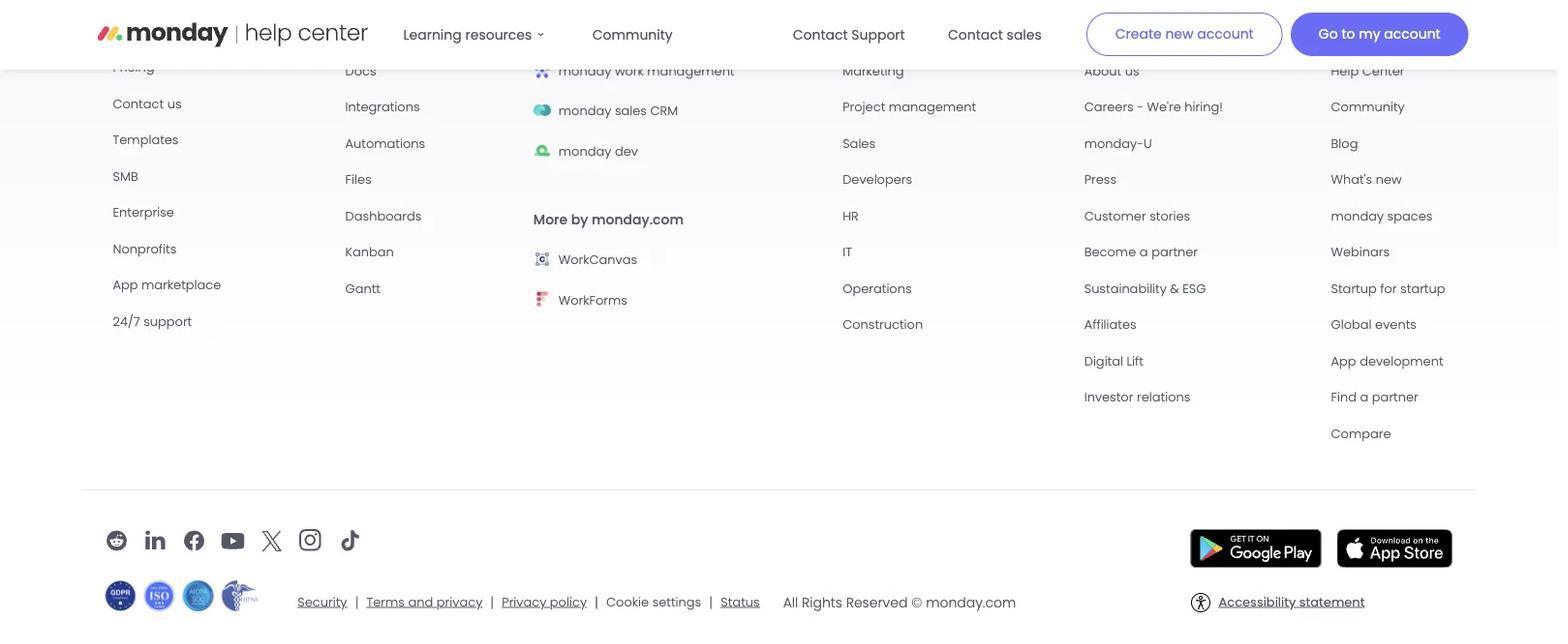 Task type: vqa. For each thing, say whether or not it's contained in the screenshot.
second account from the right
yes



Task type: locate. For each thing, give the bounding box(es) containing it.
sales
[[1007, 25, 1042, 44], [615, 103, 647, 120]]

customer stories link
[[1085, 207, 1191, 226]]

monday up footer wm logo
[[534, 21, 591, 40]]

monday left dev
[[559, 143, 611, 160]]

cookie settings
[[606, 594, 701, 612]]

privacy
[[502, 594, 547, 612]]

community down help center link
[[1331, 99, 1405, 116]]

workforms icon footer image
[[534, 292, 551, 309]]

monday inside 'link'
[[1331, 208, 1384, 225]]

monday-
[[1085, 135, 1144, 153]]

account up hiring!
[[1197, 25, 1254, 44]]

1 horizontal spatial contact
[[793, 25, 848, 44]]

hiring!
[[1185, 99, 1223, 116]]

monday sales crm
[[559, 103, 678, 120]]

monday for monday products
[[534, 21, 591, 40]]

press
[[1085, 171, 1117, 189]]

1 horizontal spatial partner
[[1372, 389, 1419, 407]]

community link
[[581, 15, 685, 54], [1331, 98, 1405, 117]]

monday for monday work management
[[559, 62, 611, 80]]

24/7 support
[[113, 313, 192, 331]]

24/7 support link
[[113, 313, 192, 332]]

docs link
[[345, 62, 376, 81]]

what's new link
[[1331, 171, 1402, 190]]

0 vertical spatial partner
[[1152, 244, 1198, 261]]

0 horizontal spatial sales
[[615, 103, 647, 120]]

gdpr image
[[105, 582, 136, 613]]

new right create
[[1166, 25, 1194, 44]]

1 vertical spatial sales
[[615, 103, 647, 120]]

contact sales
[[948, 25, 1042, 44]]

management right project on the right of page
[[889, 99, 976, 116]]

0 horizontal spatial new
[[1166, 25, 1194, 44]]

pricing link
[[113, 58, 154, 77]]

lift
[[1127, 353, 1144, 370]]

developers
[[843, 171, 913, 189]]

contact left support
[[793, 25, 848, 44]]

to
[[1342, 25, 1356, 44]]

templates
[[113, 132, 179, 149]]

management
[[647, 62, 735, 80], [889, 99, 976, 116]]

monday-u link
[[1085, 135, 1152, 154]]

1 vertical spatial management
[[889, 99, 976, 116]]

app up find
[[1331, 353, 1357, 370]]

1 horizontal spatial account
[[1384, 25, 1441, 44]]

management up crm
[[647, 62, 735, 80]]

monday down monday products
[[559, 62, 611, 80]]

monday.com right ©
[[926, 594, 1016, 613]]

go
[[1319, 25, 1338, 44]]

global events
[[1331, 317, 1417, 334]]

1 vertical spatial new
[[1376, 171, 1402, 189]]

0 vertical spatial us
[[1125, 62, 1140, 80]]

sales left company
[[1007, 25, 1042, 44]]

operations
[[843, 280, 912, 298]]

0 horizontal spatial community link
[[581, 15, 685, 54]]

workcanvas link
[[534, 251, 637, 274]]

1 horizontal spatial community link
[[1331, 98, 1405, 117]]

contact right cases
[[948, 25, 1003, 44]]

monday-u
[[1085, 135, 1152, 153]]

new for what's
[[1376, 171, 1402, 189]]

0 horizontal spatial a
[[1140, 244, 1148, 261]]

0 horizontal spatial management
[[647, 62, 735, 80]]

partner up &
[[1152, 244, 1198, 261]]

cookie
[[606, 594, 649, 612]]

workcanvas icon footer image
[[534, 251, 551, 269]]

1 vertical spatial community link
[[1331, 98, 1405, 117]]

marketing link
[[843, 62, 904, 81]]

1 vertical spatial monday.com
[[926, 594, 1016, 613]]

project management link
[[843, 98, 976, 117]]

operations link
[[843, 280, 912, 299]]

1 vertical spatial a
[[1360, 389, 1369, 407]]

a inside 'link'
[[1360, 389, 1369, 407]]

project
[[843, 99, 886, 116]]

a right find
[[1360, 389, 1369, 407]]

community up work
[[593, 25, 673, 44]]

1 horizontal spatial a
[[1360, 389, 1369, 407]]

sales left crm
[[615, 103, 647, 120]]

use
[[843, 21, 868, 40]]

monday up webinars
[[1331, 208, 1384, 225]]

1 horizontal spatial app
[[1331, 353, 1357, 370]]

find a partner link
[[1331, 389, 1419, 408]]

monday logo image
[[113, 12, 237, 43]]

become a partner link
[[1085, 244, 1198, 262]]

0 vertical spatial a
[[1140, 244, 1148, 261]]

accessibility statement
[[1219, 594, 1365, 612]]

gantt
[[345, 280, 381, 298]]

us right about
[[1125, 62, 1140, 80]]

global
[[1331, 317, 1372, 334]]

0 horizontal spatial us
[[167, 95, 182, 113]]

integrations link
[[345, 98, 420, 117]]

marketing
[[843, 62, 904, 80]]

project management
[[843, 99, 976, 116]]

privacy policy link
[[502, 594, 587, 614]]

0 vertical spatial app
[[113, 277, 138, 294]]

sales for monday
[[615, 103, 647, 120]]

[show_lang_widget]
[[105, 531, 248, 550]]

app
[[113, 277, 138, 294], [1331, 353, 1357, 370]]

monday.com logo image
[[97, 15, 369, 54]]

account right my
[[1384, 25, 1441, 44]]

a for find
[[1360, 389, 1369, 407]]

1 horizontal spatial us
[[1125, 62, 1140, 80]]

become
[[1085, 244, 1136, 261]]

workforms
[[559, 292, 628, 310]]

new inside what's new link
[[1376, 171, 1402, 189]]

community
[[593, 25, 673, 44], [1331, 99, 1405, 116]]

0 horizontal spatial monday.com
[[592, 211, 684, 230]]

affiliates
[[1085, 317, 1137, 334]]

monday spaces link
[[1331, 207, 1433, 226]]

blog link
[[1331, 135, 1358, 154]]

1 account from the left
[[1197, 25, 1254, 44]]

monday
[[534, 21, 591, 40], [559, 62, 611, 80], [559, 103, 611, 120], [559, 143, 611, 160], [1331, 208, 1384, 225]]

a
[[1140, 244, 1148, 261], [1360, 389, 1369, 407]]

app up 24/7
[[113, 277, 138, 294]]

0 vertical spatial new
[[1166, 25, 1194, 44]]

investor relations link
[[1085, 389, 1191, 408]]

0 vertical spatial sales
[[1007, 25, 1042, 44]]

2 horizontal spatial contact
[[948, 25, 1003, 44]]

1 vertical spatial us
[[167, 95, 182, 113]]

1 vertical spatial partner
[[1372, 389, 1419, 407]]

0 horizontal spatial contact
[[113, 95, 164, 113]]

new inside create new account link
[[1166, 25, 1194, 44]]

us up templates
[[167, 95, 182, 113]]

footer wm logo image
[[534, 62, 551, 79]]

0 horizontal spatial partner
[[1152, 244, 1198, 261]]

0 vertical spatial community link
[[581, 15, 685, 54]]

download the monday android app from google play image
[[1191, 530, 1322, 569]]

community link down help center link
[[1331, 98, 1405, 117]]

community link up work
[[581, 15, 685, 54]]

new up monday spaces
[[1376, 171, 1402, 189]]

investor relations
[[1085, 389, 1191, 407]]

2 account from the left
[[1384, 25, 1441, 44]]

compare
[[1331, 426, 1391, 443]]

a right become
[[1140, 244, 1148, 261]]

monday.com up workcanvas
[[592, 211, 684, 230]]

monday up monday dev
[[559, 103, 611, 120]]

partner inside 'link'
[[1372, 389, 1419, 407]]

center
[[1363, 62, 1405, 80]]

1 horizontal spatial community
[[1331, 99, 1405, 116]]

1 horizontal spatial new
[[1376, 171, 1402, 189]]

monday work management
[[559, 62, 735, 80]]

1 horizontal spatial sales
[[1007, 25, 1042, 44]]

0 horizontal spatial account
[[1197, 25, 1254, 44]]

startup for startup
[[1331, 280, 1446, 298]]

1 vertical spatial app
[[1331, 353, 1357, 370]]

investor
[[1085, 389, 1134, 407]]

privacy
[[437, 594, 483, 612]]

0 horizontal spatial app
[[113, 277, 138, 294]]

app for app marketplace
[[113, 277, 138, 294]]

0 vertical spatial community
[[593, 25, 673, 44]]

smb
[[113, 168, 138, 185]]

digital lift link
[[1085, 353, 1144, 371]]

stories
[[1150, 208, 1191, 225]]

soc image
[[183, 582, 214, 613]]

monday spaces
[[1331, 208, 1433, 225]]

contact down pricing link
[[113, 95, 164, 113]]

hr
[[843, 208, 859, 225]]

monday.com
[[592, 211, 684, 230], [926, 594, 1016, 613]]

monday for monday sales crm
[[559, 103, 611, 120]]

partner down development
[[1372, 389, 1419, 407]]

reserved
[[846, 594, 908, 613]]

0 vertical spatial management
[[647, 62, 735, 80]]

community link for help center link
[[1331, 98, 1405, 117]]

construction link
[[843, 316, 923, 335]]

smb link
[[113, 167, 138, 186]]

marketplace
[[141, 277, 221, 294]]



Task type: describe. For each thing, give the bounding box(es) containing it.
new for create
[[1166, 25, 1194, 44]]

learning
[[403, 25, 462, 44]]

it link
[[843, 244, 852, 262]]

automations link
[[345, 135, 425, 154]]

cases
[[871, 21, 912, 40]]

partner for find a partner
[[1372, 389, 1419, 407]]

blog
[[1331, 135, 1358, 153]]

privacy policy
[[502, 594, 587, 612]]

nonprofits link
[[113, 240, 177, 259]]

partner for become a partner
[[1152, 244, 1198, 261]]

monday products
[[534, 21, 656, 40]]

accessibility
[[1219, 594, 1296, 612]]

community link for learning resources 'link'
[[581, 15, 685, 54]]

digital lift
[[1085, 353, 1144, 370]]

customer
[[1085, 208, 1146, 225]]

development
[[1360, 353, 1444, 370]]

integrations
[[345, 99, 420, 116]]

support
[[852, 25, 905, 44]]

0 vertical spatial monday.com
[[592, 211, 684, 230]]

a for become
[[1140, 244, 1148, 261]]

startup
[[1331, 280, 1377, 298]]

iso image
[[144, 582, 175, 613]]

monday dev
[[559, 143, 638, 160]]

cookie settings link
[[606, 594, 701, 614]]

contact sales link
[[937, 15, 1054, 54]]

download the monday ios app from the app store image
[[1337, 530, 1453, 569]]

&
[[1170, 280, 1179, 298]]

app marketplace link
[[113, 276, 221, 295]]

sustainability
[[1085, 280, 1167, 298]]

sales for contact
[[1007, 25, 1042, 44]]

global events link
[[1331, 316, 1417, 335]]

press link
[[1085, 171, 1117, 190]]

sustainability & esg
[[1085, 280, 1206, 298]]

webinars
[[1331, 244, 1390, 261]]

app development link
[[1331, 353, 1444, 371]]

contact us
[[113, 95, 182, 113]]

help center
[[1331, 62, 1405, 80]]

1 horizontal spatial monday.com
[[926, 594, 1016, 613]]

create new account link
[[1087, 13, 1283, 56]]

enterprise
[[113, 204, 174, 222]]

features
[[345, 21, 405, 40]]

create new account
[[1116, 25, 1254, 44]]

templates link
[[113, 131, 179, 150]]

learning resources
[[403, 25, 532, 44]]

workforms link
[[534, 292, 628, 314]]

hipaa image
[[221, 582, 259, 613]]

what's new
[[1331, 171, 1402, 189]]

0 horizontal spatial community
[[593, 25, 673, 44]]

monday for monday spaces
[[1331, 208, 1384, 225]]

learning resources link
[[392, 15, 561, 54]]

create
[[1116, 25, 1162, 44]]

products
[[595, 21, 656, 40]]

policy
[[550, 594, 587, 612]]

accessibility statement link
[[1219, 594, 1365, 612]]

us for contact us
[[167, 95, 182, 113]]

compare link
[[1331, 425, 1391, 444]]

my
[[1359, 25, 1381, 44]]

contact for contact us
[[113, 95, 164, 113]]

startup for startup link
[[1331, 280, 1446, 299]]

careers
[[1085, 99, 1134, 116]]

resources
[[465, 25, 532, 44]]

customer stories
[[1085, 208, 1191, 225]]

crm icon footer image
[[534, 102, 551, 120]]

become a partner
[[1085, 244, 1198, 261]]

help
[[1331, 62, 1359, 80]]

account inside the 'go to my account' link
[[1384, 25, 1441, 44]]

terms and privacy
[[367, 594, 483, 612]]

it
[[843, 244, 852, 261]]

security
[[298, 594, 347, 612]]

contact support link
[[781, 15, 917, 54]]

kanban
[[345, 244, 394, 261]]

terms and privacy link
[[367, 594, 483, 614]]

us for about us
[[1125, 62, 1140, 80]]

more
[[534, 211, 568, 230]]

1 horizontal spatial management
[[889, 99, 976, 116]]

automations
[[345, 135, 425, 153]]

statement
[[1300, 594, 1365, 612]]

work
[[615, 62, 644, 80]]

app marketplace
[[113, 277, 221, 294]]

security link
[[298, 594, 347, 614]]

what's
[[1331, 171, 1373, 189]]

help center link
[[1331, 62, 1405, 81]]

©
[[912, 594, 922, 613]]

nonprofits
[[113, 241, 177, 258]]

careers - we're hiring! link
[[1085, 98, 1223, 117]]

and
[[408, 594, 433, 612]]

monday for monday dev
[[559, 143, 611, 160]]

about
[[1085, 62, 1122, 80]]

contact for contact sales
[[948, 25, 1003, 44]]

resources
[[1331, 21, 1402, 40]]

account inside create new account link
[[1197, 25, 1254, 44]]

1 vertical spatial community
[[1331, 99, 1405, 116]]

app development
[[1331, 353, 1444, 370]]

use cases
[[843, 21, 912, 40]]

dashboards link
[[345, 207, 422, 226]]

contact us link
[[113, 95, 182, 114]]

kanban link
[[345, 244, 394, 262]]

monday sales crm link
[[534, 102, 678, 125]]

affiliates link
[[1085, 316, 1137, 335]]

developers link
[[843, 171, 913, 190]]

contact for contact support
[[793, 25, 848, 44]]

by
[[571, 211, 588, 230]]

dev new mobile footer logo image
[[534, 142, 551, 160]]

app for app development
[[1331, 353, 1357, 370]]



